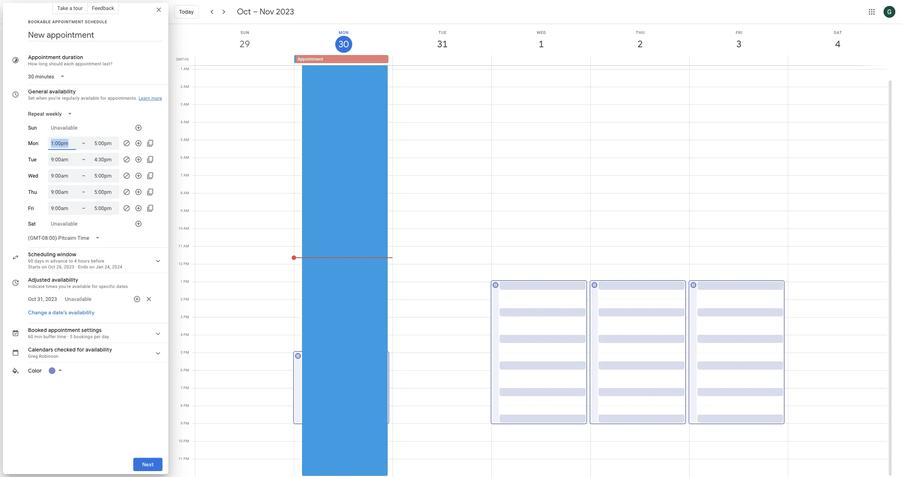 Task type: describe. For each thing, give the bounding box(es) containing it.
wed 1
[[537, 30, 547, 50]]

4 am
[[181, 120, 189, 124]]

buffer
[[43, 334, 56, 340]]

mon for mon 30
[[339, 30, 349, 35]]

for inside the 'general availability set when you're regularly available for appointments. learn more'
[[100, 96, 106, 101]]

pm for 4 pm
[[184, 333, 189, 337]]

appointments.
[[108, 96, 137, 101]]

tue for tue
[[28, 157, 37, 163]]

10 for 10 pm
[[179, 439, 183, 443]]

4 pm
[[181, 333, 189, 337]]

dates
[[116, 284, 128, 289]]

3 for 3 am
[[181, 102, 183, 106]]

fri for fri
[[28, 205, 34, 211]]

sat for sat 4
[[834, 30, 843, 35]]

End time on Thursdays text field
[[94, 188, 116, 197]]

oct inside 'scheduling window 60 days in advance to 4 hours before starts on oct 26, 2023 · ends on jan 24, 2024'
[[48, 265, 55, 270]]

3 pm
[[181, 315, 189, 319]]

0 vertical spatial oct
[[237, 7, 251, 17]]

7 pm
[[181, 386, 189, 390]]

pm for 5 pm
[[184, 351, 189, 355]]

11 for 11 am
[[178, 244, 183, 248]]

pm for 8 pm
[[184, 404, 189, 408]]

today
[[179, 8, 194, 15]]

pm for 2 pm
[[184, 297, 189, 301]]

Start time on Fridays text field
[[51, 204, 73, 213]]

greg
[[28, 354, 38, 359]]

take a tour
[[57, 5, 83, 11]]

availability inside adjusted availability indicate times you're available for specific dates
[[52, 277, 78, 283]]

friday, november 3 element
[[731, 36, 748, 53]]

available inside the 'general availability set when you're regularly available for appointments. learn more'
[[81, 96, 99, 101]]

60 inside 'scheduling window 60 days in advance to 4 hours before starts on oct 26, 2023 · ends on jan 24, 2024'
[[28, 259, 33, 264]]

appointment button
[[296, 55, 389, 63]]

pm for 12 pm
[[184, 262, 189, 266]]

1 pm
[[181, 280, 189, 284]]

6 pm
[[181, 368, 189, 372]]

take
[[57, 5, 68, 11]]

per
[[94, 334, 101, 340]]

pm for 3 pm
[[184, 315, 189, 319]]

bookable appointment schedule
[[28, 20, 107, 24]]

a for take
[[69, 5, 72, 11]]

change a date's availability
[[28, 309, 95, 316]]

tuesday, october 31 element
[[434, 36, 451, 53]]

date's
[[53, 309, 67, 316]]

29
[[239, 38, 250, 50]]

Start time on Tuesdays text field
[[51, 155, 73, 164]]

general
[[28, 88, 48, 95]]

regularly
[[62, 96, 80, 101]]

1 for 1 pm
[[181, 280, 183, 284]]

next
[[142, 461, 154, 468]]

indicate
[[28, 284, 45, 289]]

7 am
[[181, 173, 189, 177]]

calendars checked for availability greg robinson
[[28, 347, 112, 359]]

advance
[[50, 259, 68, 264]]

2 inside thu 2
[[637, 38, 643, 50]]

9 for 9 pm
[[181, 422, 183, 426]]

last?
[[103, 61, 112, 67]]

mon for mon
[[28, 140, 38, 146]]

Start time on Wednesdays text field
[[51, 171, 73, 180]]

general availability set when you're regularly available for appointments. learn more
[[28, 88, 162, 101]]

5 for 5 am
[[181, 138, 183, 142]]

booked appointment settings 60 min buffer time · 5 bookings per day
[[28, 327, 109, 340]]

am for 6 am
[[184, 156, 189, 160]]

mon 30
[[338, 30, 349, 50]]

how
[[28, 61, 37, 67]]

2 for 2 am
[[181, 85, 183, 89]]

7 for 7 am
[[181, 173, 183, 177]]

time
[[57, 334, 66, 340]]

sun 29
[[239, 30, 250, 50]]

5 am
[[181, 138, 189, 142]]

am for 7 am
[[184, 173, 189, 177]]

more
[[152, 96, 162, 101]]

– for fri
[[82, 205, 85, 211]]

11 am
[[178, 244, 189, 248]]

2 on from the left
[[89, 265, 95, 270]]

pm for 7 pm
[[184, 386, 189, 390]]

1 inside wed 1
[[539, 38, 544, 50]]

8 am
[[181, 191, 189, 195]]

9 pm
[[181, 422, 189, 426]]

unavailable for sat
[[51, 221, 77, 227]]

set
[[28, 96, 35, 101]]

learn
[[139, 96, 150, 101]]

am for 11 am
[[184, 244, 189, 248]]

thursday, november 2 element
[[632, 36, 649, 53]]

2024
[[112, 265, 122, 270]]

26,
[[57, 265, 63, 270]]

times
[[46, 284, 58, 289]]

8 for 8 pm
[[181, 404, 183, 408]]

feedback
[[92, 5, 114, 11]]

before
[[91, 259, 104, 264]]

jan
[[96, 265, 103, 270]]

· inside 'scheduling window 60 days in advance to 4 hours before starts on oct 26, 2023 · ends on jan 24, 2024'
[[76, 265, 77, 270]]

gmt-
[[176, 57, 185, 61]]

appointment for appointment
[[298, 57, 323, 62]]

fri 3
[[736, 30, 743, 50]]

8 for 8 am
[[181, 191, 183, 195]]

scheduling window 60 days in advance to 4 hours before starts on oct 26, 2023 · ends on jan 24, 2024
[[28, 251, 122, 270]]

sun for sun 29
[[241, 30, 249, 35]]

change
[[28, 309, 47, 316]]

1 horizontal spatial 2023
[[276, 7, 294, 17]]

– for wed
[[82, 173, 85, 179]]

duration
[[62, 54, 83, 61]]

Start time on Mondays text field
[[51, 139, 73, 148]]

a for change
[[48, 309, 51, 316]]

adjusted availability indicate times you're available for specific dates
[[28, 277, 128, 289]]

calendars
[[28, 347, 53, 353]]

monday, october 30, today element
[[335, 36, 352, 53]]

day
[[102, 334, 109, 340]]

sat for sat
[[28, 221, 36, 227]]

days
[[34, 259, 44, 264]]

1 for 1 am
[[181, 67, 183, 71]]

settings
[[81, 327, 102, 334]]

am for 1 am
[[184, 67, 189, 71]]

am for 9 am
[[184, 209, 189, 213]]

sun for sun
[[28, 125, 37, 131]]

31
[[437, 38, 448, 50]]

12 pm
[[179, 262, 189, 266]]

tue 31
[[437, 30, 448, 50]]

9 for 9 am
[[181, 209, 183, 213]]

appointment duration how long should each appointment last?
[[28, 54, 112, 67]]

checked
[[54, 347, 76, 353]]

3 inside fri 3
[[736, 38, 742, 50]]



Task type: vqa. For each thing, say whether or not it's contained in the screenshot.
AM
yes



Task type: locate. For each thing, give the bounding box(es) containing it.
1 vertical spatial mon
[[28, 140, 38, 146]]

5 pm from the top
[[184, 333, 189, 337]]

1 7 from the top
[[181, 173, 183, 177]]

End time on Mondays text field
[[94, 139, 116, 148]]

grid
[[171, 24, 894, 477]]

you're for adjusted
[[59, 284, 71, 289]]

5 am from the top
[[184, 138, 189, 142]]

0 horizontal spatial fri
[[28, 205, 34, 211]]

schedule
[[85, 20, 107, 24]]

1 horizontal spatial tue
[[439, 30, 447, 35]]

pm up 5 pm
[[184, 333, 189, 337]]

3 pm from the top
[[184, 297, 189, 301]]

11 pm from the top
[[184, 439, 189, 443]]

– right start time on tuesdays text box
[[82, 157, 85, 163]]

booked
[[28, 327, 47, 334]]

11 am from the top
[[184, 244, 189, 248]]

0 vertical spatial 7
[[181, 173, 183, 177]]

1 vertical spatial you're
[[59, 284, 71, 289]]

End time on Wednesdays text field
[[94, 171, 116, 180]]

– right 'start time on fridays' text box
[[82, 205, 85, 211]]

2 9 from the top
[[181, 422, 183, 426]]

next button
[[133, 456, 163, 474]]

4 pm from the top
[[184, 315, 189, 319]]

0 vertical spatial sun
[[241, 30, 249, 35]]

thu up thursday, november 2 element
[[636, 30, 645, 35]]

1 down 12
[[181, 280, 183, 284]]

pm up 2 pm
[[184, 280, 189, 284]]

1 horizontal spatial sat
[[834, 30, 843, 35]]

am
[[184, 67, 189, 71], [184, 85, 189, 89], [184, 102, 189, 106], [184, 120, 189, 124], [184, 138, 189, 142], [184, 156, 189, 160], [184, 173, 189, 177], [184, 191, 189, 195], [184, 209, 189, 213], [184, 226, 189, 231], [184, 244, 189, 248]]

availability inside button
[[68, 309, 95, 316]]

1 vertical spatial ·
[[68, 334, 69, 340]]

feedback button
[[88, 2, 119, 14]]

0 vertical spatial appointment
[[75, 61, 101, 67]]

fri up friday, november 3 "element" at the top of the page
[[736, 30, 743, 35]]

8 am from the top
[[184, 191, 189, 195]]

you're right when on the top of page
[[48, 96, 61, 101]]

am up "6 am"
[[184, 138, 189, 142]]

0 horizontal spatial sat
[[28, 221, 36, 227]]

appointment inside appointment duration how long should each appointment last?
[[75, 61, 101, 67]]

you're for general
[[48, 96, 61, 101]]

2 6 from the top
[[181, 368, 183, 372]]

1 vertical spatial 7
[[181, 386, 183, 390]]

starts
[[28, 265, 41, 270]]

0 horizontal spatial sun
[[28, 125, 37, 131]]

1 horizontal spatial ·
[[76, 265, 77, 270]]

tue inside tue 31
[[439, 30, 447, 35]]

sat up saturday, november 4 element
[[834, 30, 843, 35]]

am for 2 am
[[184, 85, 189, 89]]

for inside adjusted availability indicate times you're available for specific dates
[[92, 284, 98, 289]]

2 am from the top
[[184, 85, 189, 89]]

mon inside mon 30
[[339, 30, 349, 35]]

1 horizontal spatial for
[[92, 284, 98, 289]]

specific
[[99, 284, 115, 289]]

2 vertical spatial 3
[[181, 315, 183, 319]]

pm down 7 pm
[[184, 404, 189, 408]]

0 vertical spatial 2
[[637, 38, 643, 50]]

when
[[36, 96, 47, 101]]

· inside booked appointment settings 60 min buffer time · 5 bookings per day
[[68, 334, 69, 340]]

60
[[28, 259, 33, 264], [28, 334, 33, 340]]

0 horizontal spatial thu
[[28, 189, 37, 195]]

am for 5 am
[[184, 138, 189, 142]]

sun up the 29
[[241, 30, 249, 35]]

12
[[179, 262, 183, 266]]

a left "date's"
[[48, 309, 51, 316]]

appointment down 'duration' at top left
[[75, 61, 101, 67]]

1 am from the top
[[184, 67, 189, 71]]

sun inside sun 29
[[241, 30, 249, 35]]

learn more link
[[139, 96, 162, 101]]

thu inside grid
[[636, 30, 645, 35]]

1 11 from the top
[[178, 244, 183, 248]]

appointment row
[[192, 55, 894, 65]]

on left jan
[[89, 265, 95, 270]]

2023 inside 'scheduling window 60 days in advance to 4 hours before starts on oct 26, 2023 · ends on jan 24, 2024'
[[64, 265, 74, 270]]

5 inside booked appointment settings 60 min buffer time · 5 bookings per day
[[70, 334, 73, 340]]

6 pm from the top
[[184, 351, 189, 355]]

2 vertical spatial unavailable
[[65, 296, 92, 302]]

4
[[835, 38, 841, 50], [181, 120, 183, 124], [74, 259, 77, 264], [181, 333, 183, 337]]

5 up "6 am"
[[181, 138, 183, 142]]

8 up 9 pm
[[181, 404, 183, 408]]

6 for 6 am
[[181, 156, 183, 160]]

a inside button
[[69, 5, 72, 11]]

10 am
[[178, 226, 189, 231]]

0 vertical spatial tue
[[439, 30, 447, 35]]

appointment
[[28, 54, 61, 61], [298, 57, 323, 62]]

0 horizontal spatial mon
[[28, 140, 38, 146]]

am for 3 am
[[184, 102, 189, 106]]

tue up 31
[[439, 30, 447, 35]]

wed left start time on wednesdays text box
[[28, 173, 38, 179]]

color
[[28, 368, 42, 374]]

availability up the regularly
[[49, 88, 76, 95]]

availability inside calendars checked for availability greg robinson
[[86, 347, 112, 353]]

am for 8 am
[[184, 191, 189, 195]]

mon
[[339, 30, 349, 35], [28, 140, 38, 146]]

6 down 5 am
[[181, 156, 183, 160]]

sunday, october 29 element
[[236, 36, 253, 53]]

oct
[[237, 7, 251, 17], [48, 265, 55, 270]]

0 horizontal spatial ·
[[68, 334, 69, 340]]

today button
[[174, 3, 199, 21]]

End time on Fridays text field
[[94, 204, 116, 213]]

9 up 10 am
[[181, 209, 183, 213]]

am up 12 pm
[[184, 244, 189, 248]]

for inside calendars checked for availability greg robinson
[[77, 347, 84, 353]]

available
[[81, 96, 99, 101], [72, 284, 91, 289]]

0 vertical spatial available
[[81, 96, 99, 101]]

10 for 10 am
[[178, 226, 183, 231]]

1 am
[[181, 67, 189, 71]]

6 am
[[181, 156, 189, 160]]

1 9 from the top
[[181, 209, 183, 213]]

11
[[178, 244, 183, 248], [179, 457, 183, 461]]

am for 4 am
[[184, 120, 189, 124]]

sat up 'scheduling'
[[28, 221, 36, 227]]

1 horizontal spatial fri
[[736, 30, 743, 35]]

fri for fri 3
[[736, 30, 743, 35]]

you're
[[48, 96, 61, 101], [59, 284, 71, 289]]

wed up wednesday, november 1 element
[[537, 30, 547, 35]]

2 pm
[[181, 297, 189, 301]]

6 for 6 pm
[[181, 368, 183, 372]]

in
[[45, 259, 49, 264]]

· left 'ends'
[[76, 265, 77, 270]]

scheduling
[[28, 251, 56, 258]]

2 8 from the top
[[181, 404, 183, 408]]

0 vertical spatial 6
[[181, 156, 183, 160]]

a inside button
[[48, 309, 51, 316]]

1 pm from the top
[[184, 262, 189, 266]]

thu for thu 2
[[636, 30, 645, 35]]

availability inside the 'general availability set when you're regularly available for appointments. learn more'
[[49, 88, 76, 95]]

appointment for appointment duration how long should each appointment last?
[[28, 54, 61, 61]]

– right start time on wednesdays text box
[[82, 173, 85, 179]]

grid containing 29
[[171, 24, 894, 477]]

available inside adjusted availability indicate times you're available for specific dates
[[72, 284, 91, 289]]

sat inside grid
[[834, 30, 843, 35]]

8 pm
[[181, 404, 189, 408]]

5 for 5 pm
[[181, 351, 183, 355]]

pm down 5 pm
[[184, 368, 189, 372]]

– left nov
[[253, 7, 258, 17]]

bookable
[[28, 20, 51, 24]]

1 horizontal spatial sun
[[241, 30, 249, 35]]

8
[[181, 191, 183, 195], [181, 404, 183, 408]]

cell
[[195, 51, 294, 477], [292, 51, 393, 477], [393, 51, 492, 477], [491, 51, 591, 477], [590, 51, 690, 477], [689, 51, 789, 477], [789, 51, 888, 477], [195, 55, 294, 64], [393, 55, 492, 64], [492, 55, 591, 64], [591, 55, 690, 64], [690, 55, 789, 64]]

pm up the 6 pm
[[184, 351, 189, 355]]

wed inside grid
[[537, 30, 547, 35]]

wednesday, november 1 element
[[533, 36, 550, 53]]

am down 2 am on the left of the page
[[184, 102, 189, 106]]

am down 3 am
[[184, 120, 189, 124]]

1 vertical spatial 1
[[181, 67, 183, 71]]

7 for 7 pm
[[181, 386, 183, 390]]

2023 right nov
[[276, 7, 294, 17]]

0 vertical spatial a
[[69, 5, 72, 11]]

– right start time on thursdays text field
[[82, 189, 85, 195]]

2 10 from the top
[[179, 439, 183, 443]]

unavailable down adjusted availability indicate times you're available for specific dates at the left of page
[[65, 296, 92, 302]]

you're right the times
[[59, 284, 71, 289]]

you're inside adjusted availability indicate times you're available for specific dates
[[59, 284, 71, 289]]

3 for 3 pm
[[181, 315, 183, 319]]

wed for wed
[[28, 173, 38, 179]]

10 pm
[[179, 439, 189, 443]]

am down 9 am
[[184, 226, 189, 231]]

oct left nov
[[237, 7, 251, 17]]

1 vertical spatial tue
[[28, 157, 37, 163]]

bookings
[[74, 334, 93, 340]]

availability down per
[[86, 347, 112, 353]]

7 am from the top
[[184, 173, 189, 177]]

for
[[100, 96, 106, 101], [92, 284, 98, 289], [77, 347, 84, 353]]

a left tour on the top of page
[[69, 5, 72, 11]]

gmt-04
[[176, 57, 189, 61]]

0 vertical spatial mon
[[339, 30, 349, 35]]

am down 5 am
[[184, 156, 189, 160]]

3 am from the top
[[184, 102, 189, 106]]

change a date's availability button
[[25, 306, 98, 319]]

available right the regularly
[[81, 96, 99, 101]]

6 down 5 pm
[[181, 368, 183, 372]]

1 vertical spatial 8
[[181, 404, 183, 408]]

am up 8 am
[[184, 173, 189, 177]]

1 horizontal spatial a
[[69, 5, 72, 11]]

0 vertical spatial 3
[[736, 38, 742, 50]]

1 vertical spatial for
[[92, 284, 98, 289]]

nov
[[260, 7, 274, 17]]

for left appointments.
[[100, 96, 106, 101]]

0 vertical spatial 8
[[181, 191, 183, 195]]

0 vertical spatial 1
[[539, 38, 544, 50]]

Add title text field
[[28, 30, 163, 41]]

unavailable for sun
[[51, 125, 77, 131]]

pm down 8 pm
[[184, 422, 189, 426]]

Start time on Thursdays text field
[[51, 188, 73, 197]]

1 vertical spatial wed
[[28, 173, 38, 179]]

7 up 8 am
[[181, 173, 183, 177]]

ends
[[78, 265, 88, 270]]

6 am from the top
[[184, 156, 189, 160]]

1 vertical spatial 11
[[179, 457, 183, 461]]

0 horizontal spatial a
[[48, 309, 51, 316]]

to
[[69, 259, 73, 264]]

adjusted
[[28, 277, 50, 283]]

0 horizontal spatial appointment
[[28, 54, 61, 61]]

1 vertical spatial a
[[48, 309, 51, 316]]

row
[[192, 51, 888, 477]]

am down 04
[[184, 67, 189, 71]]

8 pm from the top
[[184, 386, 189, 390]]

2 7 from the top
[[181, 386, 183, 390]]

2 60 from the top
[[28, 334, 33, 340]]

1 horizontal spatial oct
[[237, 7, 251, 17]]

saturday, november 4 element
[[830, 36, 847, 53]]

on down in
[[42, 265, 47, 270]]

– left end time on mondays text box
[[82, 140, 85, 146]]

0 horizontal spatial wed
[[28, 173, 38, 179]]

sun down set
[[28, 125, 37, 131]]

8 down '7 am'
[[181, 191, 183, 195]]

window
[[57, 251, 76, 258]]

5 up the 6 pm
[[181, 351, 183, 355]]

am down 8 am
[[184, 209, 189, 213]]

2 11 from the top
[[179, 457, 183, 461]]

11 pm
[[179, 457, 189, 461]]

0 vertical spatial 9
[[181, 209, 183, 213]]

10 up the 11 am
[[178, 226, 183, 231]]

0 vertical spatial for
[[100, 96, 106, 101]]

3 am
[[181, 102, 189, 106]]

fri left 'start time on fridays' text box
[[28, 205, 34, 211]]

0 vertical spatial ·
[[76, 265, 77, 270]]

oct – nov 2023
[[237, 7, 294, 17]]

0 vertical spatial 60
[[28, 259, 33, 264]]

appointment up time
[[48, 327, 80, 334]]

fri inside grid
[[736, 30, 743, 35]]

1 up appointment row
[[539, 38, 544, 50]]

thu 2
[[636, 30, 645, 50]]

1 horizontal spatial on
[[89, 265, 95, 270]]

wed for wed 1
[[537, 30, 547, 35]]

for left specific
[[92, 284, 98, 289]]

min
[[34, 334, 42, 340]]

2 pm from the top
[[184, 280, 189, 284]]

pm up 3 pm
[[184, 297, 189, 301]]

0 vertical spatial 11
[[178, 244, 183, 248]]

0 horizontal spatial oct
[[48, 265, 55, 270]]

available down 'ends'
[[72, 284, 91, 289]]

·
[[76, 265, 77, 270], [68, 334, 69, 340]]

0 vertical spatial unavailable
[[51, 125, 77, 131]]

0 vertical spatial sat
[[834, 30, 843, 35]]

take a tour button
[[52, 2, 88, 14]]

unavailable down 'start time on fridays' text box
[[51, 221, 77, 227]]

Date text field
[[28, 295, 57, 304]]

1 vertical spatial 5
[[70, 334, 73, 340]]

appointment
[[52, 20, 84, 24]]

1 vertical spatial 6
[[181, 368, 183, 372]]

sat
[[834, 30, 843, 35], [28, 221, 36, 227]]

0 vertical spatial fri
[[736, 30, 743, 35]]

pm up 4 pm in the bottom left of the page
[[184, 315, 189, 319]]

1 10 from the top
[[178, 226, 183, 231]]

1 vertical spatial available
[[72, 284, 91, 289]]

– for mon
[[82, 140, 85, 146]]

None field
[[25, 70, 71, 83], [25, 107, 78, 120], [25, 231, 106, 245], [25, 70, 71, 83], [25, 107, 78, 120], [25, 231, 106, 245]]

1 vertical spatial 60
[[28, 334, 33, 340]]

2 vertical spatial for
[[77, 347, 84, 353]]

thu
[[636, 30, 645, 35], [28, 189, 37, 195]]

pm down "10 pm"
[[184, 457, 189, 461]]

1 vertical spatial sat
[[28, 221, 36, 227]]

pm up 8 pm
[[184, 386, 189, 390]]

11 for 11 pm
[[179, 457, 183, 461]]

2 for 2 pm
[[181, 297, 183, 301]]

– for tue
[[82, 157, 85, 163]]

pm for 1 pm
[[184, 280, 189, 284]]

2023 down to
[[64, 265, 74, 270]]

0 vertical spatial 2023
[[276, 7, 294, 17]]

appointment
[[75, 61, 101, 67], [48, 327, 80, 334]]

2 vertical spatial 5
[[181, 351, 183, 355]]

availability down 26,
[[52, 277, 78, 283]]

pm for 11 pm
[[184, 457, 189, 461]]

1 horizontal spatial thu
[[636, 30, 645, 35]]

60 inside booked appointment settings 60 min buffer time · 5 bookings per day
[[28, 334, 33, 340]]

End time on Tuesdays text field
[[94, 155, 116, 164]]

0 vertical spatial thu
[[636, 30, 645, 35]]

7 up 8 pm
[[181, 386, 183, 390]]

10 am from the top
[[184, 226, 189, 231]]

unavailable
[[51, 125, 77, 131], [51, 221, 77, 227], [65, 296, 92, 302]]

am down '7 am'
[[184, 191, 189, 195]]

for down bookings
[[77, 347, 84, 353]]

wed
[[537, 30, 547, 35], [28, 173, 38, 179]]

1 vertical spatial fri
[[28, 205, 34, 211]]

1 horizontal spatial mon
[[339, 30, 349, 35]]

1 vertical spatial sun
[[28, 125, 37, 131]]

am for 10 am
[[184, 226, 189, 231]]

1 vertical spatial 2
[[181, 85, 183, 89]]

1 8 from the top
[[181, 191, 183, 195]]

30
[[338, 38, 348, 50]]

0 horizontal spatial 2023
[[64, 265, 74, 270]]

2 vertical spatial 2
[[181, 297, 183, 301]]

tue left start time on tuesdays text box
[[28, 157, 37, 163]]

fri
[[736, 30, 743, 35], [28, 205, 34, 211]]

10 pm from the top
[[184, 422, 189, 426]]

mon up monday, october 30, today element
[[339, 30, 349, 35]]

0 vertical spatial 5
[[181, 138, 183, 142]]

24,
[[105, 265, 111, 270]]

11 down "10 pm"
[[179, 457, 183, 461]]

1 6 from the top
[[181, 156, 183, 160]]

0 horizontal spatial tue
[[28, 157, 37, 163]]

sun
[[241, 30, 249, 35], [28, 125, 37, 131]]

0 horizontal spatial on
[[42, 265, 47, 270]]

11 up 12
[[178, 244, 183, 248]]

unavailable up start time on mondays text box
[[51, 125, 77, 131]]

tue for tue 31
[[439, 30, 447, 35]]

0 horizontal spatial for
[[77, 347, 84, 353]]

· right time
[[68, 334, 69, 340]]

1 down gmt-04
[[181, 67, 183, 71]]

1 horizontal spatial appointment
[[298, 57, 323, 62]]

long
[[39, 61, 48, 67]]

availability up settings
[[68, 309, 95, 316]]

each
[[64, 61, 74, 67]]

2 vertical spatial 1
[[181, 280, 183, 284]]

1 vertical spatial oct
[[48, 265, 55, 270]]

10 up the 11 pm
[[179, 439, 183, 443]]

1 vertical spatial unavailable
[[51, 221, 77, 227]]

mon left start time on mondays text box
[[28, 140, 38, 146]]

pm down 9 pm
[[184, 439, 189, 443]]

tue
[[439, 30, 447, 35], [28, 157, 37, 163]]

60 left min
[[28, 334, 33, 340]]

0 vertical spatial wed
[[537, 30, 547, 35]]

1 vertical spatial appointment
[[48, 327, 80, 334]]

0 vertical spatial 10
[[178, 226, 183, 231]]

7 pm from the top
[[184, 368, 189, 372]]

0 vertical spatial you're
[[48, 96, 61, 101]]

1 vertical spatial thu
[[28, 189, 37, 195]]

04
[[185, 57, 189, 61]]

60 up starts
[[28, 259, 33, 264]]

1 vertical spatial 2023
[[64, 265, 74, 270]]

appointment inside button
[[298, 57, 323, 62]]

pm for 6 pm
[[184, 368, 189, 372]]

robinson
[[39, 354, 58, 359]]

pm for 9 pm
[[184, 422, 189, 426]]

– for thu
[[82, 189, 85, 195]]

5 right time
[[70, 334, 73, 340]]

appointment inside appointment duration how long should each appointment last?
[[28, 54, 61, 61]]

1 vertical spatial 10
[[179, 439, 183, 443]]

4 inside 'scheduling window 60 days in advance to 4 hours before starts on oct 26, 2023 · ends on jan 24, 2024'
[[74, 259, 77, 264]]

12 pm from the top
[[184, 457, 189, 461]]

thu left start time on thursdays text field
[[28, 189, 37, 195]]

hours
[[78, 259, 90, 264]]

you're inside the 'general availability set when you're regularly available for appointments. learn more'
[[48, 96, 61, 101]]

1 vertical spatial 3
[[181, 102, 183, 106]]

9 up "10 pm"
[[181, 422, 183, 426]]

9 am from the top
[[184, 209, 189, 213]]

am down 1 am in the top left of the page
[[184, 85, 189, 89]]

9
[[181, 209, 183, 213], [181, 422, 183, 426]]

4 am from the top
[[184, 120, 189, 124]]

oct down in
[[48, 265, 55, 270]]

1 on from the left
[[42, 265, 47, 270]]

2 am
[[181, 85, 189, 89]]

should
[[49, 61, 63, 67]]

5 pm
[[181, 351, 189, 355]]

1 60 from the top
[[28, 259, 33, 264]]

4 inside "sat 4"
[[835, 38, 841, 50]]

sat 4
[[834, 30, 843, 50]]

pm for 10 pm
[[184, 439, 189, 443]]

appointment inside booked appointment settings 60 min buffer time · 5 bookings per day
[[48, 327, 80, 334]]

thu for thu
[[28, 189, 37, 195]]

1 vertical spatial 9
[[181, 422, 183, 426]]

pm right 12
[[184, 262, 189, 266]]

3
[[736, 38, 742, 50], [181, 102, 183, 106], [181, 315, 183, 319]]

9 pm from the top
[[184, 404, 189, 408]]

10
[[178, 226, 183, 231], [179, 439, 183, 443]]

1 horizontal spatial wed
[[537, 30, 547, 35]]

2 horizontal spatial for
[[100, 96, 106, 101]]



